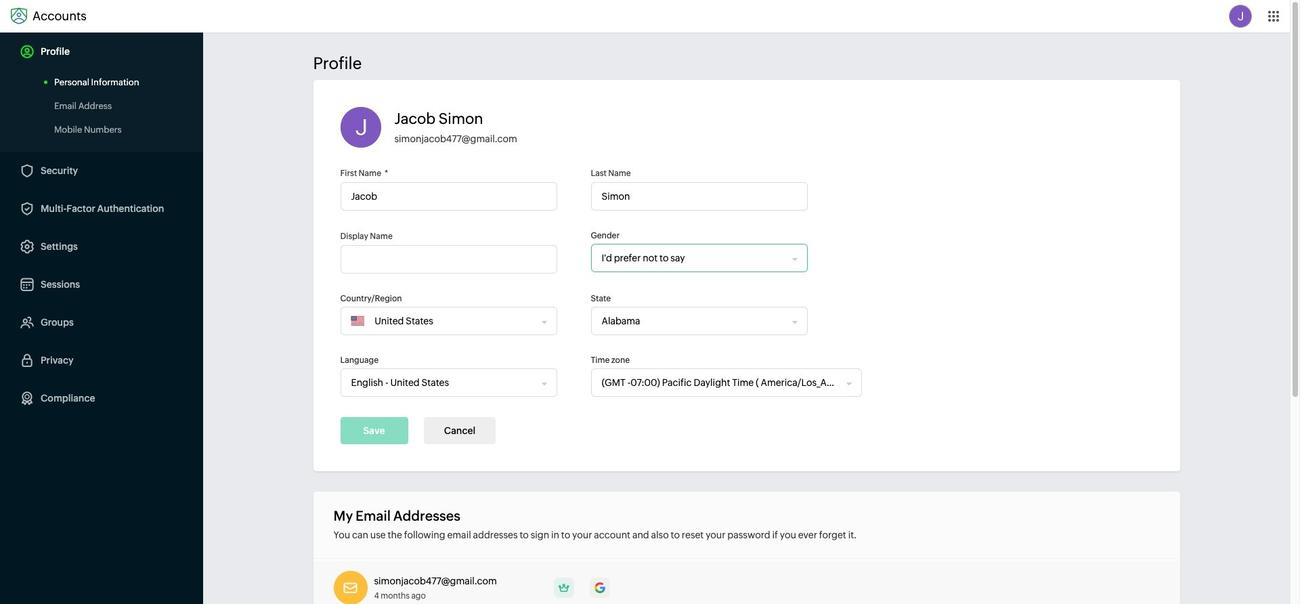 Task type: describe. For each thing, give the bounding box(es) containing it.
primary image
[[554, 578, 574, 598]]



Task type: locate. For each thing, give the bounding box(es) containing it.
None text field
[[340, 182, 557, 211], [340, 245, 557, 274], [340, 182, 557, 211], [340, 245, 557, 274]]

None field
[[592, 244, 793, 272], [364, 307, 537, 335], [592, 307, 793, 335], [341, 369, 542, 396], [592, 369, 847, 396], [592, 244, 793, 272], [364, 307, 537, 335], [592, 307, 793, 335], [341, 369, 542, 396], [592, 369, 847, 396]]

None text field
[[591, 182, 808, 211]]



Task type: vqa. For each thing, say whether or not it's contained in the screenshot.
"Granted"
no



